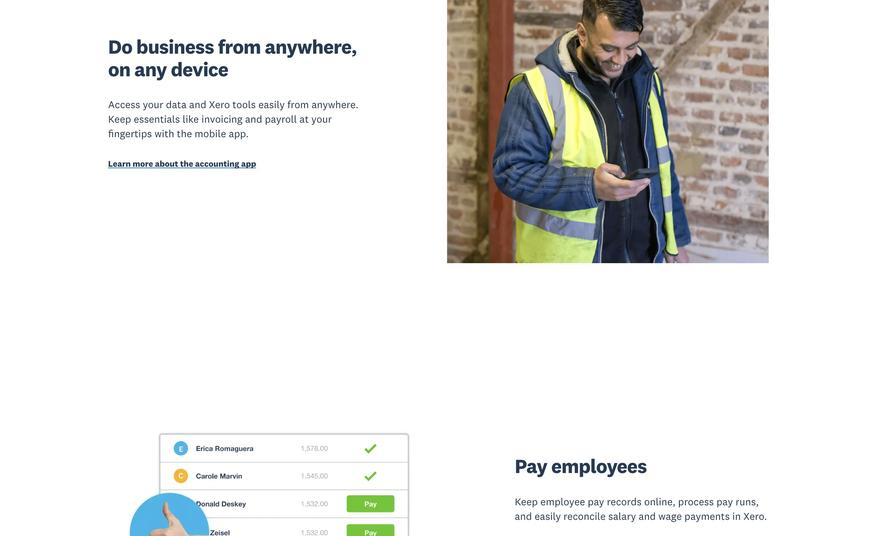 Task type: locate. For each thing, give the bounding box(es) containing it.
anywhere.
[[312, 98, 359, 111]]

pay up in
[[717, 495, 734, 508]]

pay
[[588, 495, 605, 508], [717, 495, 734, 508]]

0 vertical spatial the
[[177, 127, 192, 140]]

easily
[[259, 98, 285, 111], [535, 510, 561, 523]]

payments
[[685, 510, 730, 523]]

reconcile
[[564, 510, 606, 523]]

your up essentials on the top left
[[143, 98, 163, 111]]

easily up payroll
[[259, 98, 285, 111]]

0 vertical spatial easily
[[259, 98, 285, 111]]

payroll
[[265, 113, 297, 126]]

more
[[133, 158, 153, 169]]

the right about
[[180, 158, 193, 169]]

essentials
[[134, 113, 180, 126]]

1 vertical spatial the
[[180, 158, 193, 169]]

the
[[177, 127, 192, 140], [180, 158, 193, 169]]

2 pay from the left
[[717, 495, 734, 508]]

keep down pay
[[515, 495, 538, 508]]

0 horizontal spatial keep
[[108, 113, 131, 126]]

at
[[300, 113, 309, 126]]

device
[[171, 57, 228, 82]]

1 horizontal spatial easily
[[535, 510, 561, 523]]

the inside access your data and xero tools easily from anywhere. keep essentials like invoicing and payroll at your fingertips with the mobile app.
[[177, 127, 192, 140]]

learn more about the accounting app
[[108, 158, 256, 169]]

a builder checks the money side of things using the xero accounting app on their phone. image
[[447, 0, 770, 263]]

do business from anywhere, on any device
[[108, 34, 357, 82]]

tools
[[233, 98, 256, 111]]

pay up reconcile
[[588, 495, 605, 508]]

1 horizontal spatial your
[[312, 113, 332, 126]]

1 vertical spatial keep
[[515, 495, 538, 508]]

learn more about the accounting app link
[[108, 158, 363, 171]]

0 horizontal spatial pay
[[588, 495, 605, 508]]

keep inside access your data and xero tools easily from anywhere. keep essentials like invoicing and payroll at your fingertips with the mobile app.
[[108, 113, 131, 126]]

0 vertical spatial from
[[218, 34, 261, 59]]

fingertips
[[108, 127, 152, 140]]

keep inside keep employee pay records online, process pay runs, and easily reconcile salary and wage payments in xero.
[[515, 495, 538, 508]]

0 vertical spatial keep
[[108, 113, 131, 126]]

app
[[241, 158, 256, 169]]

invoicing
[[202, 113, 243, 126]]

wage
[[659, 510, 682, 523]]

1 pay from the left
[[588, 495, 605, 508]]

your
[[143, 98, 163, 111], [312, 113, 332, 126]]

keep
[[108, 113, 131, 126], [515, 495, 538, 508]]

1 vertical spatial easily
[[535, 510, 561, 523]]

do
[[108, 34, 132, 59]]

access your data and xero tools easily from anywhere. keep essentials like invoicing and payroll at your fingertips with the mobile app.
[[108, 98, 359, 140]]

0 horizontal spatial from
[[218, 34, 261, 59]]

1 horizontal spatial keep
[[515, 495, 538, 508]]

easily down employee
[[535, 510, 561, 523]]

and
[[189, 98, 207, 111], [245, 113, 263, 126], [515, 510, 532, 523], [639, 510, 656, 523]]

easily inside access your data and xero tools easily from anywhere. keep essentials like invoicing and payroll at your fingertips with the mobile app.
[[259, 98, 285, 111]]

your right at
[[312, 113, 332, 126]]

from
[[218, 34, 261, 59], [288, 98, 309, 111]]

0 horizontal spatial your
[[143, 98, 163, 111]]

0 horizontal spatial easily
[[259, 98, 285, 111]]

access
[[108, 98, 140, 111]]

1 horizontal spatial pay
[[717, 495, 734, 508]]

1 vertical spatial from
[[288, 98, 309, 111]]

keep down access
[[108, 113, 131, 126]]

0 vertical spatial your
[[143, 98, 163, 111]]

like
[[183, 113, 199, 126]]

process
[[679, 495, 715, 508]]

the down like
[[177, 127, 192, 140]]

any
[[134, 57, 167, 82]]

1 horizontal spatial from
[[288, 98, 309, 111]]



Task type: describe. For each thing, give the bounding box(es) containing it.
from inside access your data and xero tools easily from anywhere. keep essentials like invoicing and payroll at your fingertips with the mobile app.
[[288, 98, 309, 111]]

1 vertical spatial your
[[312, 113, 332, 126]]

accounting
[[195, 158, 239, 169]]

pay employees
[[515, 454, 647, 479]]

salary
[[609, 510, 637, 523]]

employees
[[552, 454, 647, 479]]

on
[[108, 57, 130, 82]]

xero
[[209, 98, 230, 111]]

app.
[[229, 127, 249, 140]]

records
[[607, 495, 642, 508]]

easily inside keep employee pay records online, process pay runs, and easily reconcile salary and wage payments in xero.
[[535, 510, 561, 523]]

keep employee pay records online, process pay runs, and easily reconcile salary and wage payments in xero.
[[515, 495, 768, 523]]

learn
[[108, 158, 131, 169]]

runs,
[[736, 495, 759, 508]]

a list of employees to be paid this month displays in xero. image
[[108, 343, 430, 536]]

data
[[166, 98, 187, 111]]

from inside do business from anywhere, on any device
[[218, 34, 261, 59]]

the inside learn more about the accounting app link
[[180, 158, 193, 169]]

anywhere,
[[265, 34, 357, 59]]

mobile
[[195, 127, 226, 140]]

pay
[[515, 454, 548, 479]]

business
[[136, 34, 214, 59]]

about
[[155, 158, 178, 169]]

xero.
[[744, 510, 768, 523]]

employee
[[541, 495, 586, 508]]

online,
[[645, 495, 676, 508]]

in
[[733, 510, 742, 523]]

with
[[155, 127, 174, 140]]



Task type: vqa. For each thing, say whether or not it's contained in the screenshot.
time on the right bottom
no



